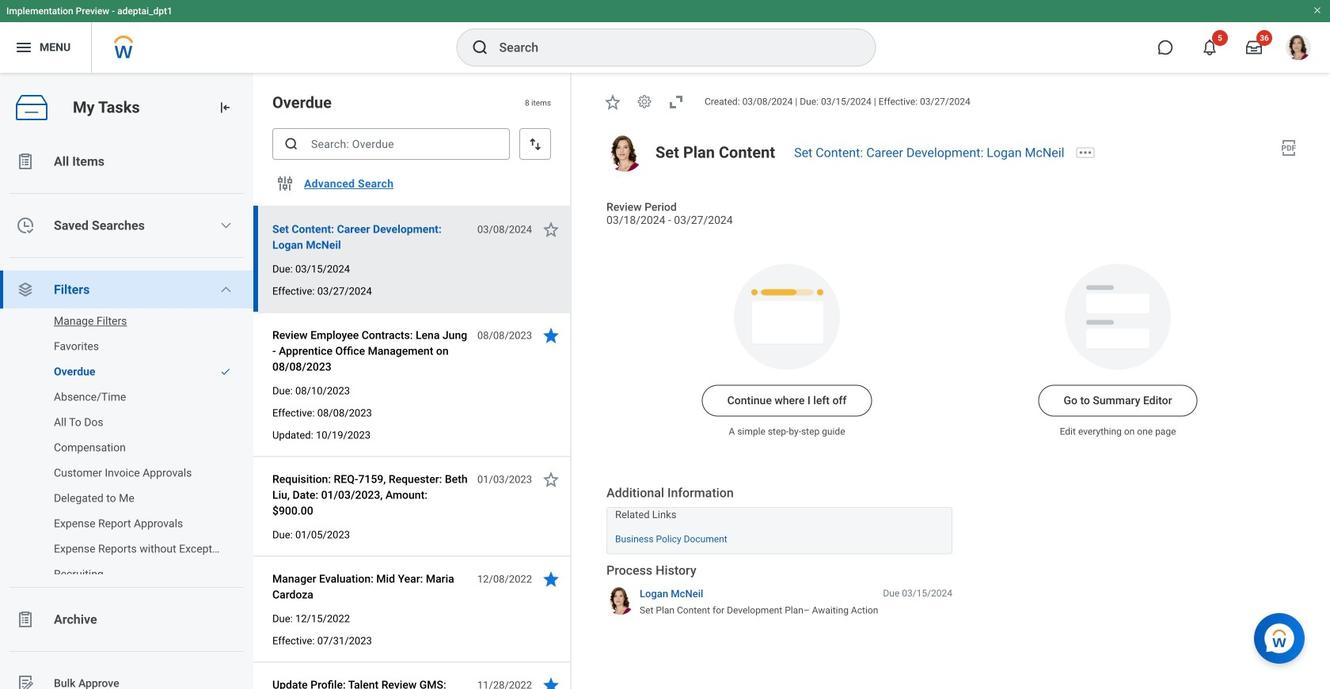 Task type: describe. For each thing, give the bounding box(es) containing it.
justify image
[[14, 38, 33, 57]]

rename image
[[16, 675, 35, 690]]

chevron down image for clock check icon
[[220, 219, 232, 232]]

Search Workday  search field
[[499, 30, 843, 65]]

sort image
[[527, 136, 543, 152]]

profile logan mcneil image
[[1286, 35, 1311, 63]]

chevron down image for perspective icon
[[220, 284, 232, 296]]

clock check image
[[16, 216, 35, 235]]

1 clipboard image from the top
[[16, 152, 35, 171]]

2 clipboard image from the top
[[16, 611, 35, 630]]

employee's photo (logan mcneil) image
[[607, 135, 643, 172]]

view printable version (pdf) image
[[1280, 138, 1299, 157]]

process history region
[[607, 563, 953, 623]]

2 list from the top
[[0, 306, 253, 591]]

1 horizontal spatial search image
[[471, 38, 490, 57]]



Task type: vqa. For each thing, say whether or not it's contained in the screenshot.
the topmost chevron down image
yes



Task type: locate. For each thing, give the bounding box(es) containing it.
item list element
[[253, 73, 572, 690]]

gear image
[[637, 94, 653, 110]]

star image
[[603, 93, 622, 112], [542, 220, 561, 239], [542, 326, 561, 345], [542, 570, 561, 589]]

2 star image from the top
[[542, 676, 561, 690]]

chevron down image
[[220, 219, 232, 232], [220, 284, 232, 296]]

0 vertical spatial clipboard image
[[16, 152, 35, 171]]

1 vertical spatial clipboard image
[[16, 611, 35, 630]]

0 vertical spatial star image
[[542, 470, 561, 489]]

perspective image
[[16, 280, 35, 299]]

clipboard image up the rename icon
[[16, 611, 35, 630]]

search image
[[471, 38, 490, 57], [284, 136, 299, 152]]

0 horizontal spatial search image
[[284, 136, 299, 152]]

1 chevron down image from the top
[[220, 219, 232, 232]]

1 vertical spatial chevron down image
[[220, 284, 232, 296]]

banner
[[0, 0, 1330, 73]]

clipboard image
[[16, 152, 35, 171], [16, 611, 35, 630]]

clipboard image up clock check icon
[[16, 152, 35, 171]]

notifications large image
[[1202, 40, 1218, 55]]

0 vertical spatial chevron down image
[[220, 219, 232, 232]]

transformation import image
[[217, 100, 233, 116]]

star image
[[542, 470, 561, 489], [542, 676, 561, 690]]

inbox large image
[[1247, 40, 1262, 55]]

additional information region
[[607, 485, 953, 555]]

2 chevron down image from the top
[[220, 284, 232, 296]]

1 vertical spatial star image
[[542, 676, 561, 690]]

1 list from the top
[[0, 143, 253, 690]]

close environment banner image
[[1313, 6, 1323, 15]]

check image
[[220, 367, 231, 378]]

0 vertical spatial search image
[[471, 38, 490, 57]]

fullscreen image
[[667, 93, 686, 112]]

1 vertical spatial search image
[[284, 136, 299, 152]]

list
[[0, 143, 253, 690], [0, 306, 253, 591]]

configure image
[[276, 174, 295, 193]]

Search: Overdue text field
[[272, 128, 510, 160]]

1 star image from the top
[[542, 470, 561, 489]]



